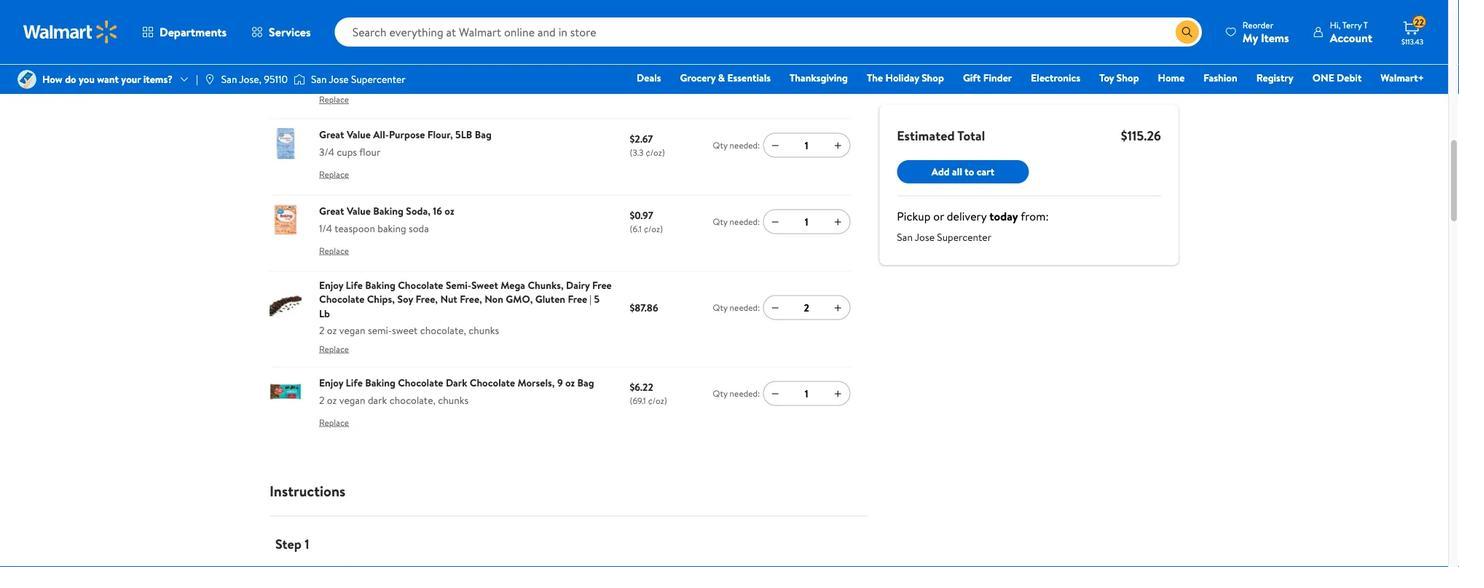 Task type: describe. For each thing, give the bounding box(es) containing it.
shop inside the holiday shop link
[[922, 71, 945, 85]]

enjoy life baking chocolate dark chocolate morsels, 9 oz bag link
[[319, 377, 595, 391]]

add
[[932, 165, 950, 179]]

chocolate left chips,
[[319, 293, 365, 307]]

departments button
[[130, 15, 239, 50]]

gift
[[963, 71, 981, 85]]

$6.22 (69.1 ¢/oz)
[[630, 381, 667, 407]]

great value baking soda, 16 oz 1/4 teaspoon baking soda
[[319, 204, 455, 236]]

0 horizontal spatial supercenter
[[351, 72, 406, 86]]

needed: for $6.22
[[730, 388, 760, 400]]

registry
[[1257, 71, 1294, 85]]

how
[[42, 72, 63, 86]]

lb
[[319, 307, 330, 321]]

baking
[[378, 222, 407, 236]]

oz inside enjoy life baking chocolate semi-sweet mega chunks, dairy free chocolate chips, soy free, nut free, non gmo, gluten free | 5 lb 2 oz vegan semi-sweet chocolate, chunks
[[327, 324, 337, 338]]

thanksgiving link
[[784, 70, 855, 86]]

decrease quantity great value all-purpose flour, 5lb bag-count, current quantity 1 image
[[770, 140, 782, 151]]

enjoy for 2
[[319, 377, 343, 391]]

0 horizontal spatial free
[[568, 293, 588, 307]]

 image for san
[[204, 74, 216, 85]]

replace button for enjoy life baking chocolate semi-sweet mega chunks, dairy free chocolate chips, soy free, nut free, non gmo, gluten free | 5 lb 2 oz vegan semi-sweet chocolate, chunks
[[319, 338, 349, 361]]

great value all-purpose flour, 5lb bag image
[[270, 128, 302, 160]]

increase quantity enjoy life baking chocolate semi-sweet mega chunks, dairy free chocolate chips, soy free, nut free, non gmo, gluten free | 5 lb-count, current quantity 2 image
[[833, 302, 844, 314]]

gift finder link
[[957, 70, 1019, 86]]

great for 3/4
[[319, 128, 344, 142]]

one debit
[[1313, 71, 1362, 85]]

morsels,
[[518, 377, 555, 391]]

my
[[1243, 30, 1259, 46]]

baking inside baker's imitation vanilla flavor, 8 fl oz baking extracts 1/2 teaspoon vanilla extract
[[490, 50, 520, 64]]

2 free, from the left
[[460, 293, 482, 307]]

to
[[965, 165, 975, 179]]

purpose
[[389, 128, 425, 142]]

flavor,
[[428, 50, 458, 64]]

0 horizontal spatial |
[[196, 72, 198, 86]]

1 replace button from the top
[[319, 12, 349, 35]]

san jose, 95110
[[221, 72, 288, 86]]

$2.67
[[630, 132, 653, 147]]

grocery & essentials link
[[674, 70, 778, 86]]

teaspoon inside baker's imitation vanilla flavor, 8 fl oz baking extracts 1/2 teaspoon vanilla extract
[[334, 67, 375, 81]]

supercenter inside the pickup or delivery today from: san jose supercenter
[[938, 230, 992, 245]]

mega
[[501, 278, 526, 293]]

teaspoon inside great value baking soda, 16 oz 1/4 teaspoon baking soda
[[335, 222, 375, 236]]

1 for $0.97
[[805, 215, 809, 229]]

one
[[1313, 71, 1335, 85]]

reorder
[[1243, 19, 1274, 31]]

walmart+ link
[[1375, 70, 1431, 86]]

semi-
[[368, 324, 392, 338]]

replace button for great value baking soda, 16 oz 1/4 teaspoon baking soda
[[319, 240, 349, 263]]

replace inside $1.38 (17.3 ¢/fl oz) replace
[[319, 94, 349, 106]]

1 for $6.22
[[805, 387, 809, 401]]

terry
[[1343, 19, 1362, 31]]

cart
[[977, 165, 995, 179]]

fashion
[[1204, 71, 1238, 85]]

¢/oz) for $6.22
[[648, 395, 667, 407]]

vanilla
[[377, 67, 405, 81]]

1 replace from the top
[[319, 17, 349, 30]]

4 qty from the top
[[713, 302, 728, 314]]

replace for great value baking soda, 16 oz 1/4 teaspoon baking soda
[[319, 245, 349, 257]]

$0.97 (6.1 ¢/oz)
[[630, 209, 663, 235]]

thanksgiving
[[790, 71, 848, 85]]

$6.22
[[630, 381, 654, 395]]

electronics
[[1032, 71, 1081, 85]]

debit
[[1338, 71, 1362, 85]]

great for teaspoon
[[319, 204, 344, 219]]

services button
[[239, 15, 323, 50]]

increase quantity enjoy life baking chocolate dark chocolate morsels, 9 oz bag-count, current quantity 1 image
[[833, 388, 844, 400]]

jose inside the pickup or delivery today from: san jose supercenter
[[915, 230, 935, 245]]

items?
[[143, 72, 173, 86]]

baker's
[[319, 50, 351, 64]]

baker's imitation vanilla flavor, 8 fl oz baking extracts 1/2 teaspoon vanilla extract
[[319, 50, 560, 81]]

1/4
[[319, 222, 332, 236]]

chips,
[[367, 293, 395, 307]]

sweet
[[472, 278, 498, 293]]

decrease quantity enjoy life baking chocolate semi-sweet mega chunks, dairy free chocolate chips, soy free, nut free, non gmo, gluten free | 5 lb-count, current quantity 2 image
[[770, 302, 782, 314]]

¢/oz) for $0.97
[[644, 223, 663, 235]]

delivery
[[947, 208, 987, 224]]

extracts
[[522, 50, 560, 64]]

all-
[[373, 128, 389, 142]]

replace button for enjoy life baking chocolate dark chocolate morsels, 9 oz bag 2 oz vegan dark chocolate, chunks
[[319, 412, 349, 435]]

chocolate right dark
[[470, 377, 515, 391]]

enjoy life baking chocolate semi-sweet mega chunks, dairy free chocolate chips, soy free, nut free, non gmo, gluten free | 5 lb 2 oz vegan semi-sweet chocolate, chunks
[[319, 278, 612, 338]]

san inside the pickup or delivery today from: san jose supercenter
[[897, 230, 913, 245]]

fl
[[468, 50, 475, 64]]

soda
[[409, 222, 429, 236]]

want
[[97, 72, 119, 86]]

oz)
[[630, 76, 641, 89]]

1 needed: from the top
[[730, 63, 760, 75]]

holiday
[[886, 71, 920, 85]]

san for san jose, 95110
[[221, 72, 237, 86]]

electronics link
[[1025, 70, 1088, 86]]

step 1
[[276, 536, 309, 554]]

$2.67 (3.3 ¢/oz)
[[630, 132, 665, 159]]

great value all-purpose flour, 5lb bag 3/4 cups flour
[[319, 128, 492, 159]]

flour,
[[428, 128, 453, 142]]

pickup or delivery today from: san jose supercenter
[[897, 208, 1049, 245]]

home
[[1159, 71, 1185, 85]]

the holiday shop link
[[861, 70, 951, 86]]

imitation
[[353, 50, 394, 64]]

chocolate, inside enjoy life baking chocolate dark chocolate morsels, 9 oz bag 2 oz vegan dark chocolate, chunks
[[390, 394, 436, 408]]

chunks inside enjoy life baking chocolate semi-sweet mega chunks, dairy free chocolate chips, soy free, nut free, non gmo, gluten free | 5 lb 2 oz vegan semi-sweet chocolate, chunks
[[469, 324, 499, 338]]

do
[[65, 72, 76, 86]]

today
[[990, 208, 1019, 224]]

dairy
[[566, 278, 590, 293]]

walmart+
[[1381, 71, 1425, 85]]

(3.3
[[630, 147, 644, 159]]

extract
[[407, 67, 439, 81]]

vanilla
[[396, 50, 426, 64]]

chocolate left dark
[[398, 377, 444, 391]]

replace button for baker's imitation vanilla flavor, 8 fl oz baking extracts 1/2 teaspoon vanilla extract
[[319, 89, 349, 112]]

estimated
[[897, 126, 955, 145]]

deals link
[[631, 70, 668, 86]]

$0.97
[[630, 209, 654, 223]]

baking for enjoy life baking chocolate dark chocolate morsels, 9 oz bag
[[365, 377, 396, 391]]

replace for enjoy life baking chocolate semi-sweet mega chunks, dairy free chocolate chips, soy free, nut free, non gmo, gluten free | 5 lb 2 oz vegan semi-sweet chocolate, chunks
[[319, 343, 349, 356]]

oz inside baker's imitation vanilla flavor, 8 fl oz baking extracts 1/2 teaspoon vanilla extract
[[477, 50, 487, 64]]

95110
[[264, 72, 288, 86]]

how do you want your items?
[[42, 72, 173, 86]]

1 for $2.67
[[805, 139, 809, 153]]

instructions
[[270, 482, 346, 502]]

search icon image
[[1182, 26, 1194, 38]]

1 right the step
[[305, 536, 309, 554]]

life for oz
[[346, 377, 363, 391]]

san jose supercenter
[[311, 72, 406, 86]]

oz inside great value baking soda, 16 oz 1/4 teaspoon baking soda
[[445, 204, 455, 219]]

dark
[[368, 394, 387, 408]]

step
[[276, 536, 302, 554]]

san for san jose supercenter
[[311, 72, 327, 86]]

departments
[[160, 24, 227, 40]]

| inside enjoy life baking chocolate semi-sweet mega chunks, dairy free chocolate chips, soy free, nut free, non gmo, gluten free | 5 lb 2 oz vegan semi-sweet chocolate, chunks
[[590, 293, 592, 307]]



Task type: vqa. For each thing, say whether or not it's contained in the screenshot.
How is Walmart+ Student different from a full price Walmart+ membership?'s is
no



Task type: locate. For each thing, give the bounding box(es) containing it.
qty for $6.22
[[713, 388, 728, 400]]

1 vertical spatial 2
[[319, 324, 325, 338]]

1 horizontal spatial |
[[590, 293, 592, 307]]

1 vertical spatial supercenter
[[938, 230, 992, 245]]

2 vertical spatial ¢/oz)
[[648, 395, 667, 407]]

great up 1/4
[[319, 204, 344, 219]]

4 replace from the top
[[319, 245, 349, 257]]

0 vertical spatial bag
[[475, 128, 492, 142]]

replace button
[[319, 12, 349, 35], [319, 89, 349, 112], [319, 163, 349, 187], [319, 240, 349, 263], [319, 338, 349, 361], [319, 412, 349, 435]]

enjoy inside enjoy life baking chocolate dark chocolate morsels, 9 oz bag 2 oz vegan dark chocolate, chunks
[[319, 377, 343, 391]]

1 horizontal spatial free
[[592, 278, 612, 293]]

shop inside toy shop link
[[1117, 71, 1140, 85]]

life inside enjoy life baking chocolate dark chocolate morsels, 9 oz bag 2 oz vegan dark chocolate, chunks
[[346, 377, 363, 391]]

2 replace button from the top
[[319, 89, 349, 112]]

services
[[269, 24, 311, 40]]

baking inside enjoy life baking chocolate dark chocolate morsels, 9 oz bag 2 oz vegan dark chocolate, chunks
[[365, 377, 396, 391]]

0 vertical spatial chocolate,
[[420, 324, 466, 338]]

 image for how
[[17, 70, 36, 89]]

0 horizontal spatial free,
[[416, 293, 438, 307]]

free
[[592, 278, 612, 293], [568, 293, 588, 307]]

| right items?
[[196, 72, 198, 86]]

3/4
[[319, 145, 335, 159]]

baker's imitation vanilla flavor, 8 fl oz baking extracts image
[[270, 51, 302, 84]]

1 value from the top
[[347, 128, 371, 142]]

teaspoon
[[334, 67, 375, 81], [335, 222, 375, 236]]

walmart image
[[23, 20, 118, 44]]

supercenter
[[351, 72, 406, 86], [938, 230, 992, 245]]

qty for $2.67
[[713, 139, 728, 152]]

replace for great value all-purpose flour, 5lb bag 3/4 cups flour
[[319, 168, 349, 181]]

0 horizontal spatial san
[[221, 72, 237, 86]]

2 right enjoy life baking chocolate dark chocolate morsels, 9 oz bag icon
[[319, 394, 325, 408]]

(69.1
[[630, 395, 646, 407]]

qty needed: left decrease quantity great value baking soda, 16 oz-count, current quantity 1 image
[[713, 216, 760, 228]]

hi,
[[1331, 19, 1341, 31]]

bag inside great value all-purpose flour, 5lb bag 3/4 cups flour
[[475, 128, 492, 142]]

1 great from the top
[[319, 128, 344, 142]]

home link
[[1152, 70, 1192, 86]]

jose down the baker's
[[329, 72, 349, 86]]

life inside enjoy life baking chocolate semi-sweet mega chunks, dairy free chocolate chips, soy free, nut free, non gmo, gluten free | 5 lb 2 oz vegan semi-sweet chocolate, chunks
[[346, 278, 363, 293]]

0 vertical spatial life
[[346, 278, 363, 293]]

decrease quantity great value baking soda, 16 oz-count, current quantity 1 image
[[770, 216, 782, 228]]

¢/oz) for $2.67
[[646, 147, 665, 159]]

gluten
[[536, 293, 566, 307]]

1 left increase quantity great value all-purpose flour, 5lb bag-count, current quantity 1 icon
[[805, 139, 809, 153]]

2 shop from the left
[[1117, 71, 1140, 85]]

oz right fl
[[477, 50, 487, 64]]

life
[[346, 278, 363, 293], [346, 377, 363, 391]]

increase quantity baker's imitation vanilla flavor, 8 fl oz baking extracts-count, current quantity 1 image
[[833, 63, 844, 75]]

dark
[[446, 377, 467, 391]]

¢/fl
[[648, 64, 661, 76]]

enjoy inside enjoy life baking chocolate semi-sweet mega chunks, dairy free chocolate chips, soy free, nut free, non gmo, gluten free | 5 lb 2 oz vegan semi-sweet chocolate, chunks
[[319, 278, 343, 293]]

value for baking
[[347, 204, 371, 219]]

1 life from the top
[[346, 278, 363, 293]]

great inside great value baking soda, 16 oz 1/4 teaspoon baking soda
[[319, 204, 344, 219]]

1 qty from the top
[[713, 63, 728, 75]]

needed: right &
[[730, 63, 760, 75]]

3 replace from the top
[[319, 168, 349, 181]]

qty needed: for $6.22
[[713, 388, 760, 400]]

1 vertical spatial life
[[346, 377, 363, 391]]

2 qty from the top
[[713, 139, 728, 152]]

estimated total
[[897, 126, 986, 145]]

0 horizontal spatial  image
[[17, 70, 36, 89]]

toy shop
[[1100, 71, 1140, 85]]

san left jose,
[[221, 72, 237, 86]]

one debit link
[[1307, 70, 1369, 86]]

Search search field
[[335, 17, 1202, 47]]

shop
[[922, 71, 945, 85], [1117, 71, 1140, 85]]

1 vegan from the top
[[339, 324, 366, 338]]

$1.38
[[630, 50, 652, 64]]

1/2
[[319, 67, 332, 81]]

value up flour
[[347, 128, 371, 142]]

(6.1
[[630, 223, 642, 235]]

shop right holiday
[[922, 71, 945, 85]]

sweet
[[392, 324, 418, 338]]

1 vertical spatial vegan
[[339, 394, 366, 408]]

0 horizontal spatial shop
[[922, 71, 945, 85]]

finder
[[984, 71, 1013, 85]]

life for chips,
[[346, 278, 363, 293]]

chunks down non
[[469, 324, 499, 338]]

0 vertical spatial ¢/oz)
[[646, 147, 665, 159]]

|
[[196, 72, 198, 86], [590, 293, 592, 307]]

qty needed: left the decrease quantity enjoy life baking chocolate dark chocolate morsels, 9 oz bag-count, current quantity 1 image at right bottom
[[713, 388, 760, 400]]

1 free, from the left
[[416, 293, 438, 307]]

0 horizontal spatial bag
[[475, 128, 492, 142]]

free, right soy
[[416, 293, 438, 307]]

life right enjoy life baking chocolate dark chocolate morsels, 9 oz bag icon
[[346, 377, 363, 391]]

free, right nut
[[460, 293, 482, 307]]

oz right the 16
[[445, 204, 455, 219]]

baking for enjoy life baking chocolate semi-sweet mega chunks, dairy free chocolate chips, soy free, nut free, non gmo, gluten free | 5 lb
[[365, 278, 396, 293]]

$87.86
[[630, 301, 659, 315]]

needed: for $0.97
[[730, 216, 760, 228]]

5 replace button from the top
[[319, 338, 349, 361]]

 image left how
[[17, 70, 36, 89]]

decrease quantity enjoy life baking chocolate dark chocolate morsels, 9 oz bag-count, current quantity 1 image
[[770, 388, 782, 400]]

0 vertical spatial teaspoon
[[334, 67, 375, 81]]

bag right 5lb
[[475, 128, 492, 142]]

vegan inside enjoy life baking chocolate dark chocolate morsels, 9 oz bag 2 oz vegan dark chocolate, chunks
[[339, 394, 366, 408]]

decrease quantity baker's imitation vanilla flavor, 8 fl oz baking extracts-count, current quantity 1 image
[[770, 63, 782, 75]]

4 qty needed: from the top
[[713, 302, 760, 314]]

¢/oz) inside the $2.67 (3.3 ¢/oz)
[[646, 147, 665, 159]]

semi-
[[446, 278, 472, 293]]

0 vertical spatial value
[[347, 128, 371, 142]]

1 vertical spatial enjoy
[[319, 377, 343, 391]]

1 vertical spatial ¢/oz)
[[644, 223, 663, 235]]

great value baking soda, 16 oz image
[[270, 204, 302, 237]]

4 needed: from the top
[[730, 302, 760, 314]]

5 replace from the top
[[319, 343, 349, 356]]

chocolate, right dark
[[390, 394, 436, 408]]

add all to cart
[[932, 165, 995, 179]]

1 vertical spatial chunks
[[438, 394, 469, 408]]

needed: left the decrease quantity enjoy life baking chocolate dark chocolate morsels, 9 oz bag-count, current quantity 1 image at right bottom
[[730, 388, 760, 400]]

0 vertical spatial great
[[319, 128, 344, 142]]

the holiday shop
[[867, 71, 945, 85]]

chocolate, inside enjoy life baking chocolate semi-sweet mega chunks, dairy free chocolate chips, soy free, nut free, non gmo, gluten free | 5 lb 2 oz vegan semi-sweet chocolate, chunks
[[420, 324, 466, 338]]

1 right the decrease quantity enjoy life baking chocolate dark chocolate morsels, 9 oz bag-count, current quantity 1 image at right bottom
[[805, 387, 809, 401]]

needed: left "decrease quantity great value all-purpose flour, 5lb bag-count, current quantity 1" icon
[[730, 139, 760, 152]]

(17.3
[[630, 64, 646, 76]]

chunks inside enjoy life baking chocolate dark chocolate morsels, 9 oz bag 2 oz vegan dark chocolate, chunks
[[438, 394, 469, 408]]

3 needed: from the top
[[730, 216, 760, 228]]

baking right fl
[[490, 50, 520, 64]]

2 enjoy from the top
[[319, 377, 343, 391]]

qty needed: left "decrease quantity great value all-purpose flour, 5lb bag-count, current quantity 1" icon
[[713, 139, 760, 152]]

$113.43
[[1402, 36, 1424, 46]]

fashion link
[[1198, 70, 1245, 86]]

gmo,
[[506, 293, 533, 307]]

5 qty from the top
[[713, 388, 728, 400]]

needed: left decrease quantity great value baking soda, 16 oz-count, current quantity 1 image
[[730, 216, 760, 228]]

teaspoon down imitation
[[334, 67, 375, 81]]

1 horizontal spatial free,
[[460, 293, 482, 307]]

1 vertical spatial teaspoon
[[335, 222, 375, 236]]

total
[[958, 126, 986, 145]]

2 vertical spatial 2
[[319, 394, 325, 408]]

chunks,
[[528, 278, 564, 293]]

1 horizontal spatial san
[[311, 72, 327, 86]]

baking up baking
[[373, 204, 404, 219]]

qty needed:
[[713, 63, 760, 75], [713, 139, 760, 152], [713, 216, 760, 228], [713, 302, 760, 314], [713, 388, 760, 400]]

san
[[221, 72, 237, 86], [311, 72, 327, 86], [897, 230, 913, 245]]

san down the pickup
[[897, 230, 913, 245]]

increase quantity great value baking soda, 16 oz-count, current quantity 1 image
[[833, 216, 844, 228]]

2 qty needed: from the top
[[713, 139, 760, 152]]

free left 5 on the left bottom
[[568, 293, 588, 307]]

chocolate,
[[420, 324, 466, 338], [390, 394, 436, 408]]

chocolate
[[398, 278, 444, 293], [319, 293, 365, 307], [398, 377, 444, 391], [470, 377, 515, 391]]

1 horizontal spatial jose
[[915, 230, 935, 245]]

1 horizontal spatial bag
[[578, 377, 595, 391]]

baking inside enjoy life baking chocolate semi-sweet mega chunks, dairy free chocolate chips, soy free, nut free, non gmo, gluten free | 5 lb 2 oz vegan semi-sweet chocolate, chunks
[[365, 278, 396, 293]]

oz right 9
[[566, 377, 575, 391]]

great inside great value all-purpose flour, 5lb bag 3/4 cups flour
[[319, 128, 344, 142]]

deals
[[637, 71, 661, 85]]

bag inside enjoy life baking chocolate dark chocolate morsels, 9 oz bag 2 oz vegan dark chocolate, chunks
[[578, 377, 595, 391]]

3 qty from the top
[[713, 216, 728, 228]]

toy shop link
[[1093, 70, 1146, 86]]

oz down lb
[[327, 324, 337, 338]]

qty needed: for $0.97
[[713, 216, 760, 228]]

6 replace from the top
[[319, 417, 349, 429]]

oz
[[477, 50, 487, 64], [445, 204, 455, 219], [327, 324, 337, 338], [566, 377, 575, 391], [327, 394, 337, 408]]

baking for great value baking soda, 16 oz
[[373, 204, 404, 219]]

1 shop from the left
[[922, 71, 945, 85]]

1 right decrease quantity great value baking soda, 16 oz-count, current quantity 1 image
[[805, 215, 809, 229]]

¢/oz) right (6.1
[[644, 223, 663, 235]]

1 enjoy from the top
[[319, 278, 343, 293]]

replace button for great value all-purpose flour, 5lb bag 3/4 cups flour
[[319, 163, 349, 187]]

 image
[[17, 70, 36, 89], [204, 74, 216, 85]]

chocolate left semi-
[[398, 278, 444, 293]]

2 inside enjoy life baking chocolate dark chocolate morsels, 9 oz bag 2 oz vegan dark chocolate, chunks
[[319, 394, 325, 408]]

baking left soy
[[365, 278, 396, 293]]

replace for enjoy life baking chocolate dark chocolate morsels, 9 oz bag 2 oz vegan dark chocolate, chunks
[[319, 417, 349, 429]]

value for all-
[[347, 128, 371, 142]]

needed: for $2.67
[[730, 139, 760, 152]]

life left chips,
[[346, 278, 363, 293]]

2 vegan from the top
[[339, 394, 366, 408]]

2 replace from the top
[[319, 94, 349, 106]]

1 horizontal spatial  image
[[204, 74, 216, 85]]

shop right toy
[[1117, 71, 1140, 85]]

¢/oz) inside $6.22 (69.1 ¢/oz)
[[648, 395, 667, 407]]

2 down lb
[[319, 324, 325, 338]]

supercenter down 'delivery'
[[938, 230, 992, 245]]

2 right 'decrease quantity enjoy life baking chocolate semi-sweet mega chunks, dairy free chocolate chips, soy free, nut free, non gmo, gluten free | 5 lb-count, current quantity 2' image
[[804, 301, 810, 315]]

qty for $0.97
[[713, 216, 728, 228]]

1 vertical spatial bag
[[578, 377, 595, 391]]

1 vertical spatial chocolate,
[[390, 394, 436, 408]]

1 vertical spatial value
[[347, 204, 371, 219]]

2 value from the top
[[347, 204, 371, 219]]

22
[[1415, 16, 1425, 28]]

enjoy life baking chocolate dark chocolate morsels, 9 oz bag image
[[270, 377, 302, 409]]

toy
[[1100, 71, 1115, 85]]

supercenter down imitation
[[351, 72, 406, 86]]

bag right 9
[[578, 377, 595, 391]]

1 right decrease quantity baker's imitation vanilla flavor, 8 fl oz baking extracts-count, current quantity 1 image at the right
[[805, 62, 809, 76]]

great
[[319, 128, 344, 142], [319, 204, 344, 219]]

baking inside great value baking soda, 16 oz 1/4 teaspoon baking soda
[[373, 204, 404, 219]]

6 replace button from the top
[[319, 412, 349, 435]]

grocery
[[680, 71, 716, 85]]

0 horizontal spatial jose
[[329, 72, 349, 86]]

great up 3/4 at the left
[[319, 128, 344, 142]]

cups
[[337, 145, 357, 159]]

0 vertical spatial 2
[[804, 301, 810, 315]]

vegan left semi-
[[339, 324, 366, 338]]

0 vertical spatial enjoy
[[319, 278, 343, 293]]

¢/oz) inside $0.97 (6.1 ¢/oz)
[[644, 223, 663, 235]]

2 life from the top
[[346, 377, 363, 391]]

0 vertical spatial chunks
[[469, 324, 499, 338]]

1 horizontal spatial shop
[[1117, 71, 1140, 85]]

san down the baker's
[[311, 72, 327, 86]]

5 needed: from the top
[[730, 388, 760, 400]]

enjoy up lb
[[319, 278, 343, 293]]

0 vertical spatial supercenter
[[351, 72, 406, 86]]

free right dairy
[[592, 278, 612, 293]]

you
[[79, 72, 95, 86]]

or
[[934, 208, 945, 224]]

qty needed: for $2.67
[[713, 139, 760, 152]]

chocolate, down nut
[[420, 324, 466, 338]]

items
[[1262, 30, 1290, 46]]

chunks down dark
[[438, 394, 469, 408]]

soy
[[397, 293, 413, 307]]

0 vertical spatial vegan
[[339, 324, 366, 338]]

&
[[718, 71, 725, 85]]

jose,
[[239, 72, 262, 86]]

1 vertical spatial |
[[590, 293, 592, 307]]

5 qty needed: from the top
[[713, 388, 760, 400]]

chunks
[[469, 324, 499, 338], [438, 394, 469, 408]]

t
[[1364, 19, 1369, 31]]

flour
[[359, 145, 381, 159]]

value inside great value all-purpose flour, 5lb bag 3/4 cups flour
[[347, 128, 371, 142]]

qty needed: left 'decrease quantity enjoy life baking chocolate semi-sweet mega chunks, dairy free chocolate chips, soy free, nut free, non gmo, gluten free | 5 lb-count, current quantity 2' image
[[713, 302, 760, 314]]

¢/oz) right (69.1
[[648, 395, 667, 407]]

2 horizontal spatial san
[[897, 230, 913, 245]]

2 great from the top
[[319, 204, 344, 219]]

free,
[[416, 293, 438, 307], [460, 293, 482, 307]]

baking up dark
[[365, 377, 396, 391]]

your
[[121, 72, 141, 86]]

1 qty needed: from the top
[[713, 63, 760, 75]]

5
[[594, 293, 600, 307]]

teaspoon right 1/4
[[335, 222, 375, 236]]

| left 5 on the left bottom
[[590, 293, 592, 307]]

needed: left 'decrease quantity enjoy life baking chocolate semi-sweet mega chunks, dairy free chocolate chips, soy free, nut free, non gmo, gluten free | 5 lb-count, current quantity 2' image
[[730, 302, 760, 314]]

essentials
[[728, 71, 771, 85]]

pickup
[[897, 208, 931, 224]]

enjoy right enjoy life baking chocolate dark chocolate morsels, 9 oz bag icon
[[319, 377, 343, 391]]

$1.38 (17.3 ¢/fl oz) replace
[[319, 50, 661, 106]]

Walmart Site-Wide search field
[[335, 17, 1202, 47]]

1
[[805, 62, 809, 76], [805, 139, 809, 153], [805, 215, 809, 229], [805, 387, 809, 401], [305, 536, 309, 554]]

jose down the pickup
[[915, 230, 935, 245]]

1 vertical spatial jose
[[915, 230, 935, 245]]

enjoy for chocolate
[[319, 278, 343, 293]]

qty needed: left decrease quantity baker's imitation vanilla flavor, 8 fl oz baking extracts-count, current quantity 1 image at the right
[[713, 63, 760, 75]]

2 needed: from the top
[[730, 139, 760, 152]]

 image left jose,
[[204, 74, 216, 85]]

¢/oz) right (3.3
[[646, 147, 665, 159]]

enjoy life baking chocolate dark chocolate morsels, 9 oz bag 2 oz vegan dark chocolate, chunks
[[319, 377, 595, 408]]

1 vertical spatial great
[[319, 204, 344, 219]]

great value all-purpose flour, 5lb bag link
[[319, 128, 492, 142]]

enjoy life baking chocolate semi-sweet mega chunks, dairy free chocolate chips, soy free, nut free, non gmo, gluten free | 5 lb image
[[270, 291, 302, 323]]

2 inside enjoy life baking chocolate semi-sweet mega chunks, dairy free chocolate chips, soy free, nut free, non gmo, gluten free | 5 lb 2 oz vegan semi-sweet chocolate, chunks
[[319, 324, 325, 338]]

3 qty needed: from the top
[[713, 216, 760, 228]]

increase quantity great value all-purpose flour, 5lb bag-count, current quantity 1 image
[[833, 140, 844, 151]]

vegan left dark
[[339, 394, 366, 408]]

gift finder
[[963, 71, 1013, 85]]

oz left dark
[[327, 394, 337, 408]]

1 horizontal spatial supercenter
[[938, 230, 992, 245]]

0 vertical spatial jose
[[329, 72, 349, 86]]

3 replace button from the top
[[319, 163, 349, 187]]

reorder my items
[[1243, 19, 1290, 46]]

4 replace button from the top
[[319, 240, 349, 263]]

value inside great value baking soda, 16 oz 1/4 teaspoon baking soda
[[347, 204, 371, 219]]

0 vertical spatial |
[[196, 72, 198, 86]]

 image
[[294, 72, 305, 87]]

vegan inside enjoy life baking chocolate semi-sweet mega chunks, dairy free chocolate chips, soy free, nut free, non gmo, gluten free | 5 lb 2 oz vegan semi-sweet chocolate, chunks
[[339, 324, 366, 338]]

value left soda,
[[347, 204, 371, 219]]

$115.26
[[1122, 126, 1162, 145]]

16
[[433, 204, 442, 219]]

all
[[953, 165, 963, 179]]



